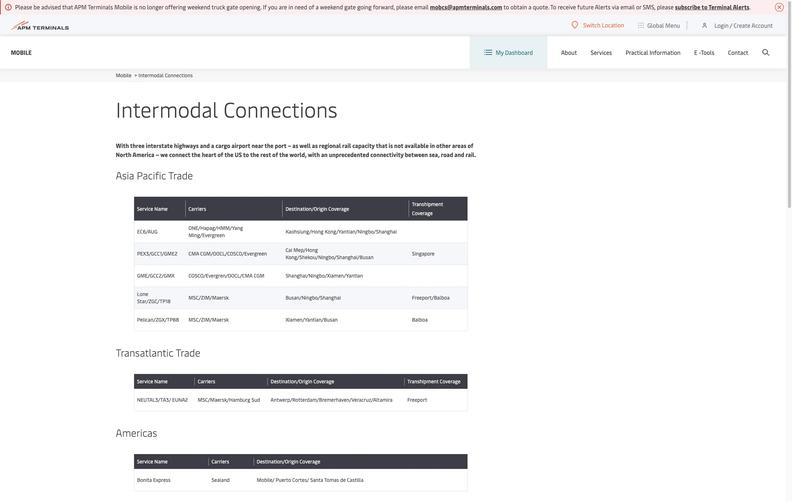 Task type: describe. For each thing, give the bounding box(es) containing it.
1 please from the left
[[396, 3, 413, 11]]

0 horizontal spatial is
[[134, 3, 138, 11]]

global menu button
[[632, 14, 688, 36]]

future
[[577, 3, 594, 11]]

forward,
[[373, 3, 395, 11]]

cgm/oocl/cosco/evergreen
[[200, 250, 267, 257]]

rest
[[260, 151, 271, 159]]

1 vertical spatial transhipment
[[408, 378, 439, 385]]

1 horizontal spatial a
[[316, 3, 319, 11]]

road
[[441, 151, 453, 159]]

services
[[591, 48, 612, 56]]

interstate
[[146, 142, 173, 150]]

the left the us
[[225, 151, 234, 159]]

gme/gcc2/gmx
[[137, 273, 175, 279]]

>
[[135, 72, 137, 79]]

lone
[[137, 291, 148, 298]]

-
[[699, 48, 701, 56]]

0 horizontal spatial connections
[[165, 72, 193, 79]]

singapore
[[412, 250, 435, 257]]

star/zgc/tp18
[[137, 298, 171, 305]]

express
[[153, 477, 171, 484]]

terminal
[[709, 3, 732, 11]]

terminals
[[88, 3, 113, 11]]

asia pacific trade
[[116, 168, 193, 182]]

switch location button
[[572, 21, 624, 29]]

kaohsiung/hong kong/yantian/ningbo/shanghai
[[286, 228, 397, 235]]

to inside with three interstate highways and a cargo airport near the port – as well as regional rail capacity that is not available in other areas of north america – we connect the heart of the us to the rest of the world, with an unprecedented connectivity between sea, road and rail.
[[243, 151, 249, 159]]

the down port
[[279, 151, 288, 159]]

bonita
[[137, 477, 152, 484]]

offering
[[165, 3, 186, 11]]

cosco/evergren/oocl/cma cgm
[[189, 273, 264, 279]]

mobile for mobile > intermodal connections
[[116, 72, 131, 79]]

port
[[275, 142, 286, 150]]

sms,
[[643, 3, 656, 11]]

login
[[715, 21, 729, 29]]

need
[[295, 3, 307, 11]]

destination/origin coverage for mobile/ puerto cortes/ santa tomas de castilla
[[257, 459, 320, 466]]

1 horizontal spatial –
[[288, 142, 291, 150]]

are
[[279, 3, 287, 11]]

about
[[561, 48, 577, 56]]

account
[[752, 21, 773, 29]]

with
[[308, 151, 320, 159]]

.
[[750, 3, 751, 11]]

pex3/gcc1/gme2
[[137, 250, 178, 257]]

shanghai/ningbo/xiamen/yantian
[[286, 273, 363, 279]]

2 horizontal spatial a
[[529, 3, 532, 11]]

neutal3/ta3/
[[137, 397, 171, 404]]

connectivity
[[371, 151, 404, 159]]

1 gate from the left
[[227, 3, 238, 11]]

please
[[15, 3, 32, 11]]

between
[[405, 151, 428, 159]]

with
[[116, 142, 129, 150]]

is inside with three interstate highways and a cargo airport near the port – as well as regional rail capacity that is not available in other areas of north america – we connect the heart of the us to the rest of the world, with an unprecedented connectivity between sea, road and rail.
[[389, 142, 393, 150]]

cma
[[189, 250, 199, 257]]

please be advised that apm terminals mobile is no longer offering weekend truck gate opening. if you are in need of a weekend gate going forward, please email mobcs@apmterminals.com to obtain a quote. to receive future alerts via email or sms, please subscribe to terminal alerts .
[[15, 3, 751, 11]]

cosco/evergren/oocl/cma
[[189, 273, 253, 279]]

service name for bonita
[[137, 459, 168, 466]]

0 vertical spatial intermodal
[[138, 72, 164, 79]]

create
[[734, 21, 751, 29]]

of down cargo
[[218, 151, 223, 159]]

that inside with three interstate highways and a cargo airport near the port – as well as regional rail capacity that is not available in other areas of north america – we connect the heart of the us to the rest of the world, with an unprecedented connectivity between sea, road and rail.
[[376, 142, 387, 150]]

tools
[[701, 48, 715, 56]]

mobile for mobile
[[11, 48, 32, 56]]

2 please from the left
[[657, 3, 674, 11]]

information
[[650, 48, 681, 56]]

of up rail.
[[468, 142, 474, 150]]

a inside with three interstate highways and a cargo airport near the port – as well as regional rail capacity that is not available in other areas of north america – we connect the heart of the us to the rest of the world, with an unprecedented connectivity between sea, road and rail.
[[211, 142, 214, 150]]

transatlantic trade
[[116, 346, 200, 360]]

1 weekend from the left
[[187, 3, 210, 11]]

rail.
[[466, 151, 476, 159]]

pelican/zgx/tp88
[[137, 317, 179, 323]]

asia
[[116, 168, 134, 182]]

lone star/zgc/tp18
[[137, 291, 171, 305]]

name for neutal3/ta3/
[[154, 378, 168, 385]]

service for bonita
[[137, 459, 153, 466]]

msc/zim/maersk for pelican/zgx/tp88
[[189, 317, 229, 323]]

one/hapag/hmm/yang ming/evergreen
[[189, 225, 243, 239]]

switch location
[[583, 21, 624, 29]]

0 vertical spatial destination/origin coverage
[[286, 205, 349, 212]]

1 vertical spatial and
[[455, 151, 464, 159]]

0 vertical spatial trade
[[168, 168, 193, 182]]

1 vertical spatial trade
[[176, 346, 200, 360]]

location
[[602, 21, 624, 29]]

neutal3/ta3/ euna2
[[137, 397, 188, 404]]

if
[[263, 3, 267, 11]]

1 email from the left
[[414, 3, 429, 11]]

the left heart on the top of page
[[192, 151, 201, 159]]

busan/ningbo/shanghai
[[286, 295, 341, 301]]

apm
[[74, 3, 87, 11]]

airport
[[232, 142, 250, 150]]

msc/maersk/hamburg sud
[[198, 397, 260, 404]]

2 horizontal spatial to
[[702, 3, 708, 11]]

kong/yantian/ningbo/shanghai
[[325, 228, 397, 235]]

cargo
[[216, 142, 230, 150]]

sud
[[252, 397, 260, 404]]

menu
[[666, 21, 680, 29]]

areas
[[452, 142, 466, 150]]

2 gate from the left
[[344, 3, 356, 11]]

america
[[133, 151, 154, 159]]

1 horizontal spatial to
[[504, 3, 509, 11]]

heart
[[202, 151, 216, 159]]

cgm
[[254, 273, 264, 279]]

1 vertical spatial intermodal
[[116, 95, 218, 123]]

transatlantic
[[116, 346, 173, 360]]

balboa
[[412, 317, 428, 323]]

receive
[[558, 3, 576, 11]]

e -tools button
[[694, 36, 715, 69]]

destination/origin coverage for antwerp/rotterdam/bremerhaven/veracruz/altamira
[[271, 378, 334, 385]]

0 vertical spatial transhipment coverage
[[412, 201, 443, 217]]

obtain
[[511, 3, 527, 11]]

my dashboard
[[496, 48, 533, 56]]

the down near
[[250, 151, 259, 159]]

the up rest
[[265, 142, 274, 150]]

2 weekend from the left
[[320, 3, 343, 11]]

0 horizontal spatial in
[[289, 3, 293, 11]]

0 vertical spatial carriers
[[189, 205, 206, 212]]

ming/evergreen
[[189, 232, 225, 239]]

puerto
[[276, 477, 291, 484]]

1 service name from the top
[[137, 205, 168, 212]]

1 alerts from the left
[[595, 3, 611, 11]]

0 horizontal spatial and
[[200, 142, 210, 150]]



Task type: vqa. For each thing, say whether or not it's contained in the screenshot.
top transhipment coverage
yes



Task type: locate. For each thing, give the bounding box(es) containing it.
1 name from the top
[[154, 205, 168, 212]]

1 horizontal spatial and
[[455, 151, 464, 159]]

1 vertical spatial service
[[137, 378, 153, 385]]

coverage
[[328, 205, 349, 212], [412, 210, 433, 217], [314, 378, 334, 385], [440, 378, 461, 385], [300, 459, 320, 466]]

2 vertical spatial service name
[[137, 459, 168, 466]]

2 vertical spatial mobile
[[116, 72, 131, 79]]

and
[[200, 142, 210, 150], [455, 151, 464, 159]]

euna2
[[172, 397, 188, 404]]

that up connectivity
[[376, 142, 387, 150]]

carriers up msc/maersk/hamburg
[[198, 378, 215, 385]]

0 horizontal spatial a
[[211, 142, 214, 150]]

2 vertical spatial destination/origin
[[257, 459, 298, 466]]

available
[[405, 142, 429, 150]]

freeport
[[408, 397, 427, 404]]

destination/origin for mobile/ puerto cortes/ santa tomas de castilla
[[257, 459, 298, 466]]

one/hapag/hmm/yang
[[189, 225, 243, 232]]

unprecedented
[[329, 151, 369, 159]]

0 horizontal spatial weekend
[[187, 3, 210, 11]]

please right forward, at top
[[396, 3, 413, 11]]

login / create account link
[[701, 14, 773, 36]]

msc/zim/maersk
[[189, 295, 229, 301], [189, 317, 229, 323]]

service name up bonita express
[[137, 459, 168, 466]]

santa
[[310, 477, 323, 484]]

1 horizontal spatial gate
[[344, 3, 356, 11]]

1 vertical spatial mobile
[[11, 48, 32, 56]]

a right 'need'
[[316, 3, 319, 11]]

1 service from the top
[[137, 205, 153, 212]]

destination/origin for antwerp/rotterdam/bremerhaven/veracruz/altamira
[[271, 378, 312, 385]]

0 horizontal spatial mobile link
[[11, 48, 32, 57]]

1 horizontal spatial mobile link
[[116, 72, 131, 79]]

0 vertical spatial service
[[137, 205, 153, 212]]

service name for neutal3/ta3/
[[137, 378, 168, 385]]

kong/shekou/ningbo/shanghai/busan
[[286, 254, 374, 261]]

longer
[[147, 3, 164, 11]]

quote. to
[[533, 3, 556, 11]]

0 horizontal spatial please
[[396, 3, 413, 11]]

pacific
[[137, 168, 166, 182]]

three
[[130, 142, 145, 150]]

– right port
[[288, 142, 291, 150]]

gate
[[227, 3, 238, 11], [344, 3, 356, 11]]

2 email from the left
[[621, 3, 635, 11]]

0 vertical spatial name
[[154, 205, 168, 212]]

0 vertical spatial and
[[200, 142, 210, 150]]

0 horizontal spatial –
[[156, 151, 159, 159]]

subscribe
[[675, 3, 701, 11]]

and down areas
[[455, 151, 464, 159]]

dashboard
[[505, 48, 533, 56]]

0 vertical spatial in
[[289, 3, 293, 11]]

0 horizontal spatial that
[[62, 3, 73, 11]]

an
[[321, 151, 328, 159]]

2 vertical spatial service
[[137, 459, 153, 466]]

rail
[[342, 142, 351, 150]]

service for neutal3/ta3/
[[137, 378, 153, 385]]

weekend
[[187, 3, 210, 11], [320, 3, 343, 11]]

carriers for sealand
[[212, 459, 229, 466]]

weekend right 'need'
[[320, 3, 343, 11]]

gate left going
[[344, 3, 356, 11]]

we
[[160, 151, 168, 159]]

0 vertical spatial connections
[[165, 72, 193, 79]]

service name up ec6/aug
[[137, 205, 168, 212]]

as up world,
[[293, 142, 298, 150]]

0 vertical spatial –
[[288, 142, 291, 150]]

is left the no
[[134, 3, 138, 11]]

0 horizontal spatial email
[[414, 3, 429, 11]]

in inside with three interstate highways and a cargo airport near the port – as well as regional rail capacity that is not available in other areas of north america – we connect the heart of the us to the rest of the world, with an unprecedented connectivity between sea, road and rail.
[[430, 142, 435, 150]]

name
[[154, 205, 168, 212], [154, 378, 168, 385], [154, 459, 168, 466]]

sealand
[[212, 477, 230, 484]]

2 vertical spatial name
[[154, 459, 168, 466]]

destination/origin coverage
[[286, 205, 349, 212], [271, 378, 334, 385], [257, 459, 320, 466]]

0 vertical spatial that
[[62, 3, 73, 11]]

no
[[139, 3, 146, 11]]

coverage inside transhipment coverage
[[412, 210, 433, 217]]

1 vertical spatial is
[[389, 142, 393, 150]]

about button
[[561, 36, 577, 69]]

2 msc/zim/maersk from the top
[[189, 317, 229, 323]]

1 msc/zim/maersk from the top
[[189, 295, 229, 301]]

0 horizontal spatial to
[[243, 151, 249, 159]]

service up bonita
[[137, 459, 153, 466]]

not
[[394, 142, 403, 150]]

3 name from the top
[[154, 459, 168, 466]]

intermodal connections
[[116, 95, 338, 123]]

is left not
[[389, 142, 393, 150]]

1 horizontal spatial in
[[430, 142, 435, 150]]

cortes/
[[292, 477, 309, 484]]

cma cgm/oocl/cosco/evergreen
[[189, 250, 267, 257]]

1 horizontal spatial email
[[621, 3, 635, 11]]

transhipment coverage
[[412, 201, 443, 217], [408, 378, 461, 385]]

the
[[265, 142, 274, 150], [192, 151, 201, 159], [225, 151, 234, 159], [250, 151, 259, 159], [279, 151, 288, 159]]

name up express
[[154, 459, 168, 466]]

2 alerts from the left
[[733, 3, 750, 11]]

or
[[636, 3, 642, 11]]

castilla
[[347, 477, 364, 484]]

1 vertical spatial msc/zim/maersk
[[189, 317, 229, 323]]

0 vertical spatial service name
[[137, 205, 168, 212]]

as up with
[[312, 142, 318, 150]]

service up ec6/aug
[[137, 205, 153, 212]]

de
[[340, 477, 346, 484]]

other
[[436, 142, 451, 150]]

my
[[496, 48, 504, 56]]

1 horizontal spatial is
[[389, 142, 393, 150]]

2 name from the top
[[154, 378, 168, 385]]

1 horizontal spatial as
[[312, 142, 318, 150]]

1 vertical spatial mobile link
[[116, 72, 131, 79]]

practical information
[[626, 48, 681, 56]]

with three interstate highways and a cargo airport near the port – as well as regional rail capacity that is not available in other areas of north america – we connect the heart of the us to the rest of the world, with an unprecedented connectivity between sea, road and rail.
[[116, 142, 477, 159]]

1 horizontal spatial weekend
[[320, 3, 343, 11]]

global menu
[[647, 21, 680, 29]]

alerts up create
[[733, 3, 750, 11]]

trade
[[168, 168, 193, 182], [176, 346, 200, 360]]

1 horizontal spatial connections
[[223, 95, 338, 123]]

2 vertical spatial carriers
[[212, 459, 229, 466]]

2 vertical spatial destination/origin coverage
[[257, 459, 320, 466]]

3 service name from the top
[[137, 459, 168, 466]]

and up heart on the top of page
[[200, 142, 210, 150]]

1 vertical spatial name
[[154, 378, 168, 385]]

1 vertical spatial carriers
[[198, 378, 215, 385]]

alerts left the via
[[595, 3, 611, 11]]

1 vertical spatial in
[[430, 142, 435, 150]]

msc/zim/maersk for lone star/zgc/tp18
[[189, 295, 229, 301]]

us
[[235, 151, 242, 159]]

to left terminal
[[702, 3, 708, 11]]

services button
[[591, 36, 612, 69]]

to
[[504, 3, 509, 11], [702, 3, 708, 11], [243, 151, 249, 159]]

gate right the truck
[[227, 3, 238, 11]]

email
[[414, 3, 429, 11], [621, 3, 635, 11]]

1 horizontal spatial that
[[376, 142, 387, 150]]

global
[[647, 21, 664, 29]]

name up ec6/aug
[[154, 205, 168, 212]]

0 vertical spatial is
[[134, 3, 138, 11]]

name up neutal3/ta3/ euna2
[[154, 378, 168, 385]]

1 vertical spatial that
[[376, 142, 387, 150]]

carriers
[[189, 205, 206, 212], [198, 378, 215, 385], [212, 459, 229, 466]]

to left obtain
[[504, 3, 509, 11]]

ec6/aug
[[137, 228, 158, 235]]

1 vertical spatial service name
[[137, 378, 168, 385]]

of right rest
[[272, 151, 278, 159]]

name for bonita
[[154, 459, 168, 466]]

service up neutal3/ta3/
[[137, 378, 153, 385]]

connections
[[165, 72, 193, 79], [223, 95, 338, 123]]

–
[[288, 142, 291, 150], [156, 151, 159, 159]]

1 horizontal spatial please
[[657, 3, 674, 11]]

service
[[137, 205, 153, 212], [137, 378, 153, 385], [137, 459, 153, 466]]

0 vertical spatial msc/zim/maersk
[[189, 295, 229, 301]]

0 vertical spatial mobile link
[[11, 48, 32, 57]]

be
[[34, 3, 40, 11]]

mobile/ puerto cortes/ santa tomas de castilla
[[257, 477, 364, 484]]

intermodal down the mobile > intermodal connections
[[116, 95, 218, 123]]

– left we
[[156, 151, 159, 159]]

that left apm
[[62, 3, 73, 11]]

2 as from the left
[[312, 142, 318, 150]]

please
[[396, 3, 413, 11], [657, 3, 674, 11]]

carriers for msc/maersk/hamburg sud
[[198, 378, 215, 385]]

my dashboard button
[[484, 36, 533, 69]]

as
[[293, 142, 298, 150], [312, 142, 318, 150]]

0 vertical spatial mobile
[[114, 3, 132, 11]]

close alert image
[[775, 3, 784, 12]]

carriers up sealand
[[212, 459, 229, 466]]

destination/origin coverage up 'puerto'
[[257, 459, 320, 466]]

destination/origin coverage up antwerp/rotterdam/bremerhaven/veracruz/altamira
[[271, 378, 334, 385]]

e -tools
[[694, 48, 715, 56]]

destination/origin coverage up the kaohsiung/hong
[[286, 205, 349, 212]]

1 vertical spatial destination/origin coverage
[[271, 378, 334, 385]]

to right the us
[[243, 151, 249, 159]]

a up heart on the top of page
[[211, 142, 214, 150]]

service name up neutal3/ta3/
[[137, 378, 168, 385]]

mobcs@apmterminals.com
[[430, 3, 502, 11]]

0 vertical spatial destination/origin
[[286, 205, 327, 212]]

cai
[[286, 247, 292, 254]]

1 vertical spatial connections
[[223, 95, 338, 123]]

mobile
[[114, 3, 132, 11], [11, 48, 32, 56], [116, 72, 131, 79]]

destination/origin
[[286, 205, 327, 212], [271, 378, 312, 385], [257, 459, 298, 466]]

americas
[[116, 426, 157, 440]]

regional
[[319, 142, 341, 150]]

in up the sea,
[[430, 142, 435, 150]]

weekend left the truck
[[187, 3, 210, 11]]

north
[[116, 151, 131, 159]]

please right sms, on the top of the page
[[657, 3, 674, 11]]

well
[[300, 142, 311, 150]]

0 horizontal spatial alerts
[[595, 3, 611, 11]]

mep/hong
[[294, 247, 318, 254]]

freeport/balboa
[[412, 295, 450, 301]]

0 horizontal spatial as
[[293, 142, 298, 150]]

of right 'need'
[[309, 3, 314, 11]]

near
[[252, 142, 263, 150]]

carriers up one/hapag/hmm/yang
[[189, 205, 206, 212]]

1 horizontal spatial alerts
[[733, 3, 750, 11]]

3 service from the top
[[137, 459, 153, 466]]

1 as from the left
[[293, 142, 298, 150]]

1 vertical spatial transhipment coverage
[[408, 378, 461, 385]]

0 horizontal spatial gate
[[227, 3, 238, 11]]

2 service name from the top
[[137, 378, 168, 385]]

in right are
[[289, 3, 293, 11]]

service name
[[137, 205, 168, 212], [137, 378, 168, 385], [137, 459, 168, 466]]

truck
[[212, 3, 225, 11]]

login / create account
[[715, 21, 773, 29]]

/
[[730, 21, 732, 29]]

0 vertical spatial transhipment
[[412, 201, 443, 208]]

1 vertical spatial destination/origin
[[271, 378, 312, 385]]

of
[[309, 3, 314, 11], [468, 142, 474, 150], [218, 151, 223, 159], [272, 151, 278, 159]]

intermodal right >
[[138, 72, 164, 79]]

mobile link
[[11, 48, 32, 57], [116, 72, 131, 79]]

a right obtain
[[529, 3, 532, 11]]

1 vertical spatial –
[[156, 151, 159, 159]]

practical
[[626, 48, 648, 56]]

is
[[134, 3, 138, 11], [389, 142, 393, 150]]

cai mep/hong kong/shekou/ningbo/shanghai/busan
[[286, 247, 374, 261]]

2 service from the top
[[137, 378, 153, 385]]



